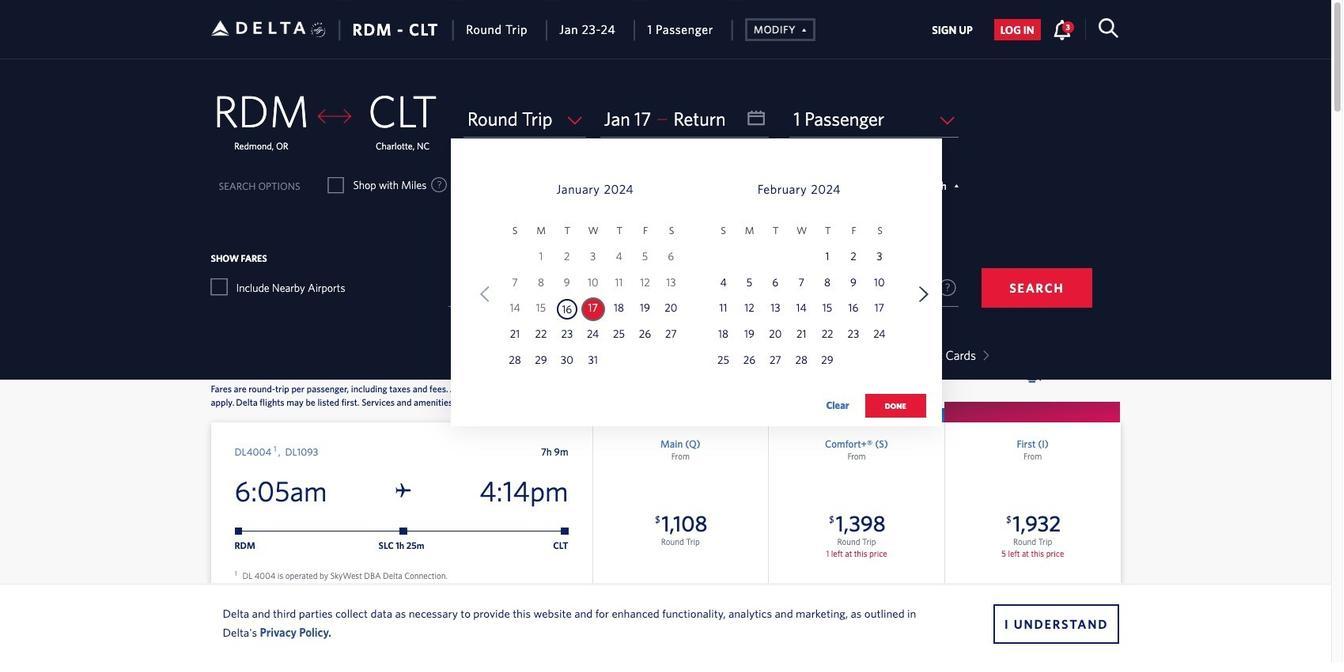 Task type: vqa. For each thing, say whether or not it's contained in the screenshot.
SkyMiles®
no



Task type: describe. For each thing, give the bounding box(es) containing it.
show price in element
[[779, 115, 951, 125]]

plane image
[[396, 483, 411, 499]]

Meeting Code (Optional) text field
[[742, 270, 959, 307]]

advsearchtriangle up image
[[796, 21, 807, 36]]

calendar expanded, use arrow keys to select date application
[[451, 138, 942, 435]]

skyteam image
[[311, 5, 326, 55]]



Task type: locate. For each thing, give the bounding box(es) containing it.
main content
[[779, 115, 951, 153]]

None text field
[[600, 100, 769, 138]]

None checkbox
[[329, 177, 343, 193], [611, 177, 625, 193], [329, 177, 343, 193], [611, 177, 625, 193]]

delta air lines image
[[211, 4, 306, 53]]

None checkbox
[[211, 278, 227, 294]]

dropdown caret image
[[979, 351, 989, 361]]

banner image image
[[590, 178, 1120, 308]]

None field
[[464, 100, 586, 138], [790, 100, 959, 138], [449, 270, 696, 307], [464, 100, 586, 138], [790, 100, 959, 138], [449, 270, 696, 307]]



